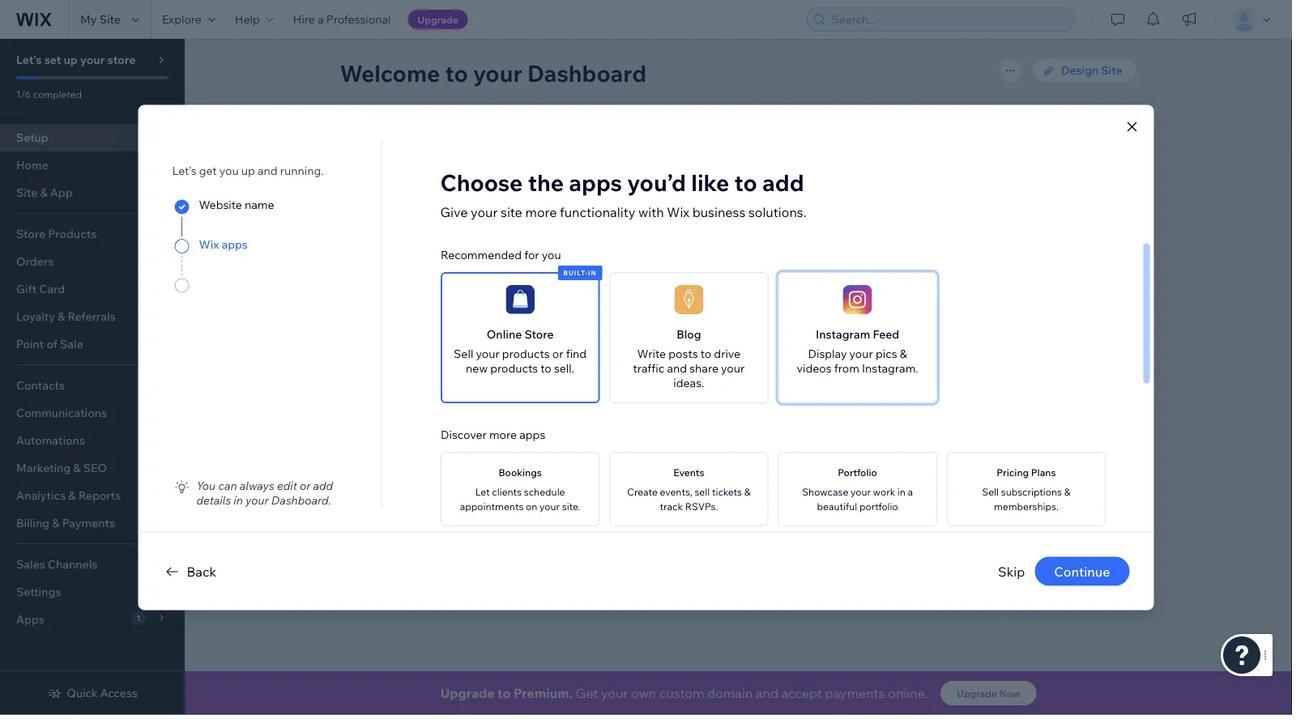 Task type: vqa. For each thing, say whether or not it's contained in the screenshot.
your
yes



Task type: locate. For each thing, give the bounding box(es) containing it.
0 horizontal spatial let's set up your store
[[16, 53, 136, 67]]

give
[[440, 204, 468, 220]]

1 horizontal spatial let's
[[359, 129, 392, 147]]

find
[[566, 346, 586, 361]]

1 horizontal spatial apps
[[519, 427, 545, 442]]

and
[[258, 163, 278, 177], [526, 267, 546, 282], [667, 361, 687, 375], [476, 407, 496, 421], [756, 685, 779, 702]]

1 vertical spatial add
[[313, 478, 333, 493]]

2 vertical spatial apps
[[519, 427, 545, 442]]

delivery
[[499, 407, 541, 421]]

site
[[501, 204, 522, 220]]

upgrade
[[418, 13, 458, 26], [440, 685, 495, 702], [957, 687, 997, 700]]

in inside you can always edit or add details in your dashboard.
[[234, 493, 243, 507]]

0 vertical spatial site
[[99, 12, 121, 26]]

upgrade inside upgrade now button
[[957, 687, 997, 700]]

upgrade left the now
[[957, 687, 997, 700]]

pricing
[[996, 466, 1029, 478]]

1 horizontal spatial in
[[596, 267, 606, 282]]

set up update
[[395, 129, 417, 147]]

2 vertical spatial store
[[459, 188, 486, 202]]

sell inside sell your products or find new products to sell.
[[453, 346, 473, 361]]

sell down pricing
[[982, 486, 999, 498]]

wix right with
[[667, 204, 690, 220]]

& down design site button
[[1064, 486, 1070, 498]]

blog write posts to drive traffic and share your ideas.
[[633, 327, 744, 390]]

add inside choose the apps you'd like to add give your site more functionality with wix business solutions.
[[762, 169, 804, 197]]

upgrade inside upgrade button
[[418, 13, 458, 26]]

add up dashboard.
[[313, 478, 333, 493]]

wix
[[667, 204, 690, 220], [199, 237, 219, 251]]

you for get
[[219, 163, 239, 177]]

set
[[44, 53, 61, 67], [395, 129, 417, 147]]

1 horizontal spatial set
[[395, 129, 417, 147]]

1 horizontal spatial a
[[608, 267, 615, 282]]

0 horizontal spatial let's
[[16, 53, 42, 67]]

1 vertical spatial store
[[476, 129, 513, 147]]

in right work
[[897, 486, 905, 498]]

0 horizontal spatial or
[[300, 478, 311, 493]]

0 vertical spatial you
[[219, 163, 239, 177]]

design
[[1061, 63, 1099, 77], [391, 452, 428, 466], [1035, 452, 1072, 466]]

to up share
[[700, 346, 711, 361]]

1 vertical spatial wix
[[199, 237, 219, 251]]

ideas.
[[673, 376, 704, 390]]

0 vertical spatial add
[[762, 169, 804, 197]]

& inside instagram feed display your pics & videos from instagram.
[[899, 346, 907, 361]]

point of sale link
[[0, 331, 185, 358]]

upgrade up welcome
[[418, 13, 458, 26]]

1 horizontal spatial sell
[[982, 486, 999, 498]]

settings
[[16, 585, 61, 599]]

or up dashboard.
[[300, 478, 311, 493]]

domain right custom
[[707, 685, 753, 702]]

1 vertical spatial apps
[[222, 237, 248, 251]]

bookings let clients schedule appointments on your site.
[[460, 466, 580, 512]]

get inside button
[[1033, 497, 1053, 512]]

on inside bookings let clients schedule appointments on your site.
[[525, 500, 537, 512]]

2 set from the top
[[391, 407, 409, 421]]

0 horizontal spatial more
[[489, 427, 517, 442]]

sell inside pricing plans sell subscriptions & memberships.
[[982, 486, 999, 498]]

to left the sell.
[[540, 361, 551, 375]]

0 horizontal spatial in
[[234, 493, 243, 507]]

store up give
[[459, 188, 486, 202]]

the
[[528, 169, 564, 197]]

set for set up shipping and delivery
[[391, 407, 409, 421]]

upgrade now
[[957, 687, 1020, 700]]

2 horizontal spatial in
[[897, 486, 905, 498]]

add up 'solutions.'
[[762, 169, 804, 197]]

0 vertical spatial set
[[391, 361, 409, 376]]

dashboard
[[527, 59, 647, 87]]

0 vertical spatial sell
[[453, 346, 473, 361]]

set for set up payment methods
[[391, 361, 409, 376]]

1 vertical spatial design site
[[1035, 452, 1096, 466]]

a right hire
[[318, 12, 324, 26]]

home
[[16, 158, 48, 172]]

a left few
[[608, 267, 615, 282]]

upgrade button
[[408, 10, 468, 29]]

& right tickets
[[744, 486, 750, 498]]

site inside button
[[1074, 452, 1096, 466]]

store down 'my site'
[[107, 53, 136, 67]]

let's left go
[[690, 300, 715, 314]]

set left shipping
[[391, 407, 409, 421]]

2 horizontal spatial &
[[1064, 486, 1070, 498]]

1 vertical spatial set
[[391, 407, 409, 421]]

showcase
[[802, 486, 848, 498]]

your inside 'blog write posts to drive traffic and share your ideas.'
[[721, 361, 744, 375]]

point
[[16, 337, 44, 351]]

set up payment methods
[[391, 361, 524, 376]]

upgrade for upgrade to premium. get your own custom domain and accept payments online.
[[440, 685, 495, 702]]

wix down website
[[199, 237, 219, 251]]

built-in
[[563, 269, 596, 277]]

explore
[[162, 12, 202, 26]]

choose the apps you'd like to add give your site more functionality with wix business solutions.
[[440, 169, 807, 220]]

domain down recommended for you
[[484, 267, 524, 282]]

automations link
[[0, 427, 185, 455]]

1 vertical spatial or
[[300, 478, 311, 493]]

methods
[[477, 361, 524, 376]]

apps down delivery
[[519, 427, 545, 442]]

let's inside "sidebar" element
[[16, 53, 42, 67]]

0 vertical spatial wix
[[667, 204, 690, 220]]

update your store type
[[391, 188, 513, 202]]

1 horizontal spatial site
[[1074, 452, 1096, 466]]

clients
[[492, 486, 521, 498]]

more down delivery
[[489, 427, 517, 442]]

set
[[391, 361, 409, 376], [391, 407, 409, 421]]

2 horizontal spatial let's
[[690, 300, 715, 314]]

apps inside choose the apps you'd like to add give your site more functionality with wix business solutions.
[[569, 169, 622, 197]]

running.
[[280, 163, 324, 177]]

payments
[[825, 685, 885, 702]]

a right work
[[907, 486, 913, 498]]

1 set from the top
[[391, 361, 409, 376]]

set up shipping and delivery
[[391, 407, 541, 421]]

apps up functionality
[[569, 169, 622, 197]]

1 horizontal spatial more
[[525, 204, 557, 220]]

sidebar element
[[0, 39, 185, 715]]

let's
[[172, 163, 197, 177]]

design your website
[[391, 452, 498, 466]]

set left payment
[[391, 361, 409, 376]]

pics
[[875, 346, 897, 361]]

let's set up your store up update your store type
[[359, 129, 513, 147]]

1 horizontal spatial wix
[[667, 204, 690, 220]]

1 vertical spatial a
[[608, 267, 615, 282]]

let's get you up and running.
[[172, 163, 324, 177]]

let's up update
[[359, 129, 392, 147]]

update
[[391, 188, 430, 202]]

let's set up your store up completed at top left
[[16, 53, 136, 67]]

choose
[[440, 169, 523, 197]]

more right site
[[525, 204, 557, 220]]

1 horizontal spatial &
[[899, 346, 907, 361]]

to inside choose the apps you'd like to add give your site more functionality with wix business solutions.
[[734, 169, 757, 197]]

in right it
[[596, 267, 606, 282]]

upgrade for upgrade now
[[957, 687, 997, 700]]

hire a professional link
[[283, 0, 401, 39]]

in down can
[[234, 493, 243, 507]]

1 horizontal spatial get
[[576, 685, 598, 702]]

back
[[187, 563, 216, 580]]

get for get started
[[1033, 497, 1053, 512]]

& right pics
[[899, 346, 907, 361]]

1 vertical spatial set
[[395, 129, 417, 147]]

functionality
[[560, 204, 635, 220]]

add
[[762, 169, 804, 197], [313, 478, 333, 493]]

my
[[80, 12, 97, 26]]

up up completed at top left
[[64, 53, 78, 67]]

apps down website name on the left of page
[[222, 237, 248, 251]]

to down upgrade button
[[445, 59, 468, 87]]

upgrade left premium.
[[440, 685, 495, 702]]

on down schedule at the bottom left
[[525, 500, 537, 512]]

0 vertical spatial let's
[[16, 53, 42, 67]]

1 horizontal spatial domain
[[707, 685, 753, 702]]

& inside pricing plans sell subscriptions & memberships.
[[1064, 486, 1070, 498]]

2 horizontal spatial apps
[[569, 169, 622, 197]]

secure
[[549, 267, 584, 282]]

in
[[596, 267, 606, 282], [897, 486, 905, 498], [234, 493, 243, 507]]

0 horizontal spatial get
[[391, 497, 410, 512]]

get found by customers on google
[[391, 497, 576, 512]]

dashboard.
[[271, 493, 331, 507]]

0 vertical spatial apps
[[569, 169, 622, 197]]

0 vertical spatial set
[[44, 53, 61, 67]]

1 horizontal spatial you
[[541, 248, 561, 262]]

1 vertical spatial site
[[1101, 63, 1122, 77]]

more inside choose the apps you'd like to add give your site more functionality with wix business solutions.
[[525, 204, 557, 220]]

0 vertical spatial a
[[318, 12, 324, 26]]

0 horizontal spatial add
[[313, 478, 333, 493]]

sell up the set up payment methods
[[453, 346, 473, 361]]

2 horizontal spatial a
[[907, 486, 913, 498]]

sell
[[453, 346, 473, 361], [982, 486, 999, 498]]

your inside you can always edit or add details in your dashboard.
[[245, 493, 269, 507]]

0 horizontal spatial apps
[[222, 237, 248, 251]]

2 vertical spatial a
[[907, 486, 913, 498]]

rsvps.
[[685, 500, 718, 512]]

and left 'running.'
[[258, 163, 278, 177]]

design site
[[1061, 63, 1122, 77], [1035, 452, 1096, 466]]

for
[[524, 248, 539, 262]]

0 horizontal spatial wix
[[199, 237, 219, 251]]

new
[[465, 361, 487, 375]]

e.g., mystunningwebsite.com field
[[411, 296, 657, 318]]

in
[[588, 269, 596, 277]]

0 horizontal spatial &
[[744, 486, 750, 498]]

to right like
[[734, 169, 757, 197]]

design inside design site button
[[1035, 452, 1072, 466]]

portfolio
[[838, 466, 877, 478]]

0 horizontal spatial set
[[44, 53, 61, 67]]

1 horizontal spatial let's set up your store
[[359, 129, 513, 147]]

& inside events create events, sell tickets & track rsvps.
[[744, 486, 750, 498]]

set up 1/6 completed
[[44, 53, 61, 67]]

1 horizontal spatial add
[[762, 169, 804, 197]]

your inside bookings let clients schedule appointments on your site.
[[539, 500, 559, 512]]

by
[[447, 497, 460, 512]]

you right get
[[219, 163, 239, 177]]

0 vertical spatial or
[[552, 346, 563, 361]]

0 vertical spatial let's set up your store
[[16, 53, 136, 67]]

0 horizontal spatial a
[[318, 12, 324, 26]]

site.
[[562, 500, 580, 512]]

store up choose
[[476, 129, 513, 147]]

1 vertical spatial let's set up your store
[[359, 129, 513, 147]]

shipping
[[428, 407, 474, 421]]

0 vertical spatial store
[[107, 53, 136, 67]]

on
[[521, 497, 534, 512], [525, 500, 537, 512]]

2 horizontal spatial get
[[1033, 497, 1053, 512]]

welcome
[[340, 59, 440, 87]]

2 vertical spatial site
[[1074, 452, 1096, 466]]

tickets
[[712, 486, 742, 498]]

and down posts
[[667, 361, 687, 375]]

1 vertical spatial domain
[[707, 685, 753, 702]]

your inside sell your products or find new products to sell.
[[476, 346, 499, 361]]

your inside "sidebar" element
[[80, 53, 105, 67]]

up
[[64, 53, 78, 67], [420, 129, 438, 147], [241, 163, 255, 177], [412, 361, 425, 376], [412, 407, 425, 421]]

0 horizontal spatial sell
[[453, 346, 473, 361]]

a inside "portfolio showcase your work in a beautiful portfolio"
[[907, 486, 913, 498]]

1 vertical spatial you
[[541, 248, 561, 262]]

0 horizontal spatial you
[[219, 163, 239, 177]]

0 vertical spatial domain
[[484, 267, 524, 282]]

and down for
[[526, 267, 546, 282]]

2 vertical spatial let's
[[690, 300, 715, 314]]

or up the sell.
[[552, 346, 563, 361]]

0 vertical spatial more
[[525, 204, 557, 220]]

let's up '1/6'
[[16, 53, 42, 67]]

0 horizontal spatial site
[[99, 12, 121, 26]]

apps for choose
[[569, 169, 622, 197]]

1 vertical spatial sell
[[982, 486, 999, 498]]

design inside design site link
[[1061, 63, 1099, 77]]

back button
[[162, 562, 216, 581]]

in inside "portfolio showcase your work in a beautiful portfolio"
[[897, 486, 905, 498]]

online
[[486, 327, 522, 341]]

you right for
[[541, 248, 561, 262]]

type
[[488, 188, 513, 202]]

0 vertical spatial design site
[[1061, 63, 1122, 77]]

1 horizontal spatial or
[[552, 346, 563, 361]]

online store
[[486, 327, 553, 341]]



Task type: describe. For each thing, give the bounding box(es) containing it.
plans
[[1031, 466, 1056, 478]]

portfolio
[[859, 500, 898, 512]]

clicks.
[[639, 267, 671, 282]]

can
[[218, 478, 237, 493]]

let's set up your store inside "sidebar" element
[[16, 53, 136, 67]]

find
[[391, 267, 414, 282]]

get started
[[1033, 497, 1096, 512]]

discover more apps
[[440, 427, 545, 442]]

on left google
[[521, 497, 534, 512]]

your inside "portfolio showcase your work in a beautiful portfolio"
[[850, 486, 871, 498]]

traffic
[[633, 361, 664, 375]]

1 vertical spatial more
[[489, 427, 517, 442]]

events
[[673, 466, 704, 478]]

with
[[638, 204, 664, 220]]

built-
[[563, 269, 588, 277]]

drive
[[714, 346, 740, 361]]

up up the name
[[241, 163, 255, 177]]

google
[[537, 497, 576, 512]]

settings link
[[0, 578, 185, 606]]

accept
[[781, 685, 822, 702]]

up left shipping
[[412, 407, 425, 421]]

and inside 'blog write posts to drive traffic and share your ideas.'
[[667, 361, 687, 375]]

& for tickets
[[744, 486, 750, 498]]

work
[[873, 486, 895, 498]]

& for pics
[[899, 346, 907, 361]]

in for secure
[[596, 267, 606, 282]]

now
[[999, 687, 1020, 700]]

to inside 'blog write posts to drive traffic and share your ideas.'
[[700, 346, 711, 361]]

you can always edit or add details in your dashboard.
[[196, 478, 333, 507]]

upgrade for upgrade
[[418, 13, 458, 26]]

few
[[617, 267, 636, 282]]

or inside sell your products or find new products to sell.
[[552, 346, 563, 361]]

apps for discover
[[519, 427, 545, 442]]

your inside choose the apps you'd like to add give your site more functionality with wix business solutions.
[[471, 204, 498, 220]]

website
[[199, 198, 242, 212]]

and up discover more apps
[[476, 407, 496, 421]]

your inside instagram feed display your pics & videos from instagram.
[[849, 346, 873, 361]]

from
[[834, 361, 859, 375]]

help button
[[225, 0, 283, 39]]

completed
[[33, 88, 82, 100]]

to inside sell your products or find new products to sell.
[[540, 361, 551, 375]]

store
[[524, 327, 553, 341]]

wix inside choose the apps you'd like to add give your site more functionality with wix business solutions.
[[667, 204, 690, 220]]

store inside "sidebar" element
[[107, 53, 136, 67]]

my site
[[80, 12, 121, 26]]

discover
[[440, 427, 486, 442]]

let's go
[[690, 300, 733, 314]]

let
[[475, 486, 489, 498]]

sell
[[694, 486, 709, 498]]

of
[[47, 337, 57, 351]]

details
[[196, 493, 231, 507]]

instagram.
[[862, 361, 918, 375]]

automations
[[16, 433, 85, 448]]

hire
[[293, 12, 315, 26]]

name
[[245, 198, 274, 212]]

professional
[[326, 12, 391, 26]]

quick
[[67, 686, 98, 700]]

get started button
[[1019, 493, 1110, 517]]

you
[[196, 478, 216, 493]]

add inside you can always edit or add details in your dashboard.
[[313, 478, 333, 493]]

customers
[[462, 497, 518, 512]]

up left payment
[[412, 361, 425, 376]]

design site button
[[1020, 447, 1110, 472]]

sell.
[[554, 361, 574, 375]]

share
[[689, 361, 718, 375]]

instagram
[[815, 327, 870, 341]]

welcome to your dashboard
[[340, 59, 647, 87]]

recommended
[[440, 248, 521, 262]]

Search... field
[[827, 8, 1069, 31]]

find your perfect domain and secure it in a few clicks.
[[391, 267, 671, 282]]

custom
[[659, 685, 704, 702]]

1/6 completed
[[16, 88, 82, 100]]

you for for
[[541, 248, 561, 262]]

display
[[808, 346, 847, 361]]

and left 'accept'
[[756, 685, 779, 702]]

website name
[[199, 198, 274, 212]]

it
[[587, 267, 594, 282]]

write
[[637, 346, 666, 361]]

2 horizontal spatial site
[[1101, 63, 1122, 77]]

up inside "sidebar" element
[[64, 53, 78, 67]]

started
[[1055, 497, 1096, 512]]

beautiful
[[817, 500, 857, 512]]

hire a professional
[[293, 12, 391, 26]]

to left premium.
[[498, 685, 511, 702]]

you'd
[[627, 169, 686, 197]]

let's inside button
[[690, 300, 715, 314]]

home link
[[0, 152, 185, 179]]

like
[[691, 169, 729, 197]]

sale
[[60, 337, 83, 351]]

upgrade to premium. get your own custom domain and accept payments online.
[[440, 685, 928, 702]]

own
[[631, 685, 656, 702]]

get for get found by customers on google
[[391, 497, 410, 512]]

bookings
[[498, 466, 541, 478]]

or inside you can always edit or add details in your dashboard.
[[300, 478, 311, 493]]

posts
[[668, 346, 698, 361]]

set inside "sidebar" element
[[44, 53, 61, 67]]

setup
[[16, 130, 48, 145]]

instagram feed display your pics & videos from instagram.
[[796, 327, 918, 375]]

up up update
[[420, 129, 438, 147]]

in for add
[[234, 493, 243, 507]]

subscriptions
[[1001, 486, 1062, 498]]

wix apps
[[199, 237, 248, 251]]

help
[[235, 12, 260, 26]]

schedule
[[524, 486, 565, 498]]

let's go button
[[675, 295, 748, 319]]

events create events, sell tickets & track rsvps.
[[627, 466, 750, 512]]

0 horizontal spatial domain
[[484, 267, 524, 282]]

1 vertical spatial let's
[[359, 129, 392, 147]]

business
[[692, 204, 746, 220]]

solutions.
[[749, 204, 807, 220]]

found
[[413, 497, 444, 512]]

feed
[[872, 327, 899, 341]]

design site inside button
[[1035, 452, 1096, 466]]

quick access
[[67, 686, 137, 700]]

perfect
[[443, 267, 481, 282]]

point of sale
[[16, 337, 83, 351]]



